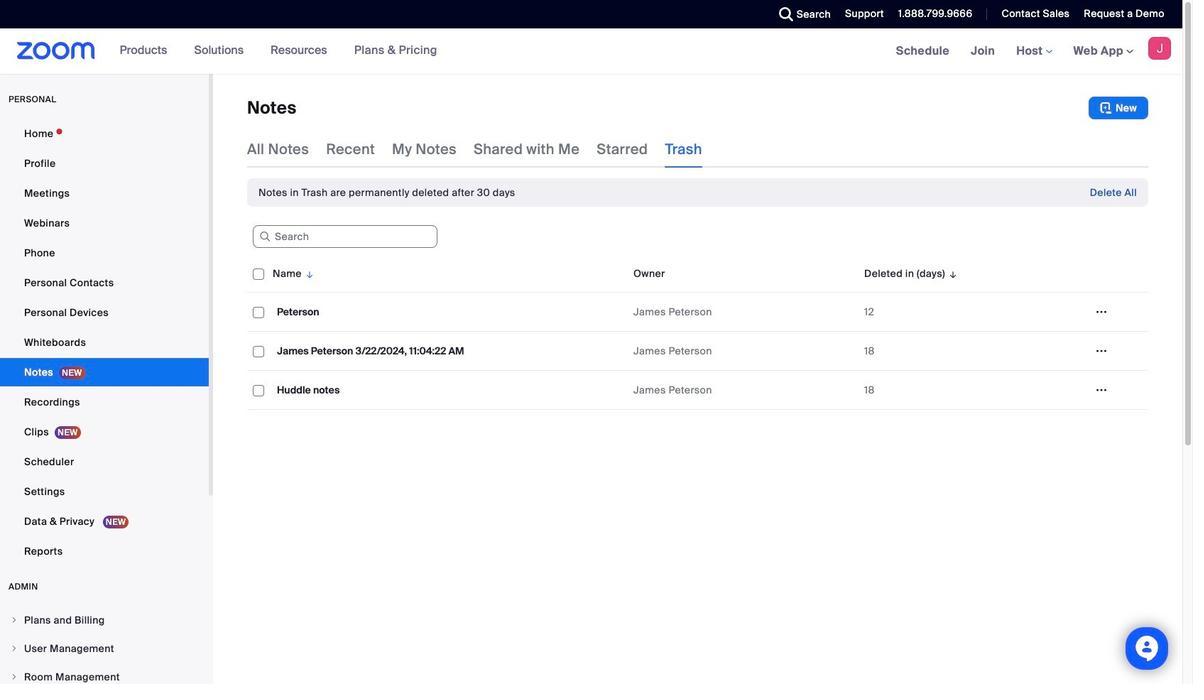 Task type: locate. For each thing, give the bounding box(es) containing it.
more options for huddle notes image
[[1090, 384, 1113, 396]]

application
[[247, 255, 1159, 421]]

3 menu item from the top
[[0, 664, 209, 684]]

product information navigation
[[109, 28, 448, 74]]

banner
[[0, 28, 1183, 75]]

more options for james peterson 3/22/2024, 11:04:22 am image
[[1090, 345, 1113, 357]]

0 vertical spatial menu item
[[0, 607, 209, 634]]

arrow down image
[[302, 265, 315, 282]]

1 vertical spatial menu item
[[0, 635, 209, 662]]

profile picture image
[[1149, 37, 1171, 60]]

2 right image from the top
[[10, 644, 18, 653]]

tabs of all notes page tab list
[[247, 131, 702, 168]]

1 vertical spatial right image
[[10, 644, 18, 653]]

alert
[[259, 185, 515, 200]]

meetings navigation
[[886, 28, 1183, 75]]

zoom logo image
[[17, 42, 95, 60]]

2 vertical spatial menu item
[[0, 664, 209, 684]]

right image
[[10, 616, 18, 624], [10, 644, 18, 653]]

0 vertical spatial right image
[[10, 616, 18, 624]]

1 right image from the top
[[10, 616, 18, 624]]

1 menu item from the top
[[0, 607, 209, 634]]

menu item
[[0, 607, 209, 634], [0, 635, 209, 662], [0, 664, 209, 684]]



Task type: vqa. For each thing, say whether or not it's contained in the screenshot.
window new icon to the left
no



Task type: describe. For each thing, give the bounding box(es) containing it.
Search text field
[[253, 225, 438, 248]]

more options for peterson image
[[1090, 305, 1113, 318]]

2 menu item from the top
[[0, 635, 209, 662]]

personal menu menu
[[0, 119, 209, 567]]

arrow down image
[[945, 265, 959, 282]]

right image
[[10, 673, 18, 681]]

admin menu menu
[[0, 607, 209, 684]]



